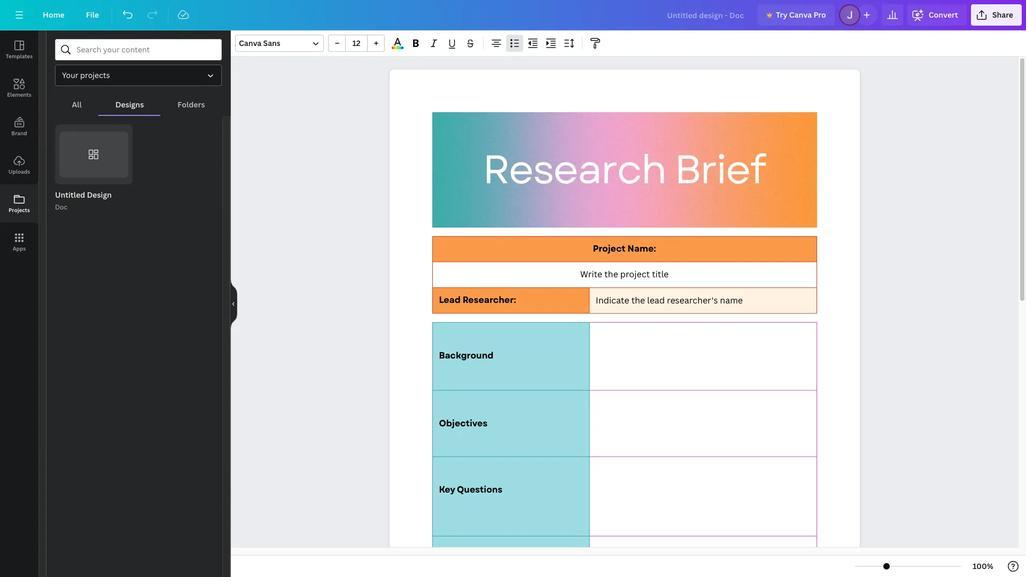 Task type: vqa. For each thing, say whether or not it's contained in the screenshot.
list
no



Task type: locate. For each thing, give the bounding box(es) containing it.
home link
[[34, 4, 73, 26]]

0 vertical spatial canva
[[789, 10, 812, 20]]

1 vertical spatial group
[[55, 125, 132, 185]]

your
[[62, 70, 78, 80]]

untitled
[[55, 190, 85, 200]]

all button
[[55, 95, 98, 115]]

projects
[[80, 70, 110, 80]]

convert
[[929, 10, 958, 20]]

group
[[328, 35, 385, 52], [55, 125, 132, 185]]

canva right "try"
[[789, 10, 812, 20]]

100%
[[973, 561, 993, 571]]

projects
[[9, 206, 30, 214]]

group left 'color range' icon
[[328, 35, 385, 52]]

group up design on the top of page
[[55, 125, 132, 185]]

canva left sans
[[239, 38, 261, 48]]

1 horizontal spatial canva
[[789, 10, 812, 20]]

research brief
[[483, 141, 765, 199]]

your projects
[[62, 70, 110, 80]]

1 vertical spatial canva
[[239, 38, 261, 48]]

hide image
[[230, 278, 237, 329]]

folders
[[178, 99, 205, 110]]

elements
[[7, 91, 31, 98]]

100% button
[[966, 558, 1000, 575]]

color range image
[[392, 47, 403, 49]]

try canva pro button
[[758, 4, 835, 26]]

canva sans button
[[235, 35, 324, 52]]

research
[[483, 141, 666, 199]]

sans
[[263, 38, 280, 48]]

main menu bar
[[0, 0, 1026, 30]]

1 horizontal spatial group
[[328, 35, 385, 52]]

designs button
[[98, 95, 161, 115]]

canva
[[789, 10, 812, 20], [239, 38, 261, 48]]

templates
[[6, 52, 33, 60]]

0 horizontal spatial canva
[[239, 38, 261, 48]]

pro
[[814, 10, 826, 20]]

untitled design group
[[55, 125, 132, 213]]

apps button
[[0, 223, 38, 261]]

uploads
[[8, 168, 30, 175]]

templates button
[[0, 30, 38, 69]]



Task type: describe. For each thing, give the bounding box(es) containing it.
canva inside canva sans popup button
[[239, 38, 261, 48]]

folders button
[[161, 95, 222, 115]]

design
[[87, 190, 112, 200]]

try canva pro
[[776, 10, 826, 20]]

share button
[[971, 4, 1022, 26]]

Research Brief text field
[[389, 69, 860, 577]]

uploads button
[[0, 146, 38, 184]]

untitled design doc
[[55, 190, 112, 212]]

Select ownership filter button
[[55, 65, 222, 86]]

doc
[[55, 203, 67, 212]]

brand button
[[0, 107, 38, 146]]

brand
[[11, 129, 27, 137]]

0 horizontal spatial group
[[55, 125, 132, 185]]

projects button
[[0, 184, 38, 223]]

share
[[992, 10, 1013, 20]]

canva sans
[[239, 38, 280, 48]]

designs
[[115, 99, 144, 110]]

apps
[[13, 245, 26, 252]]

convert button
[[907, 4, 967, 26]]

0 vertical spatial group
[[328, 35, 385, 52]]

Search your content search field
[[76, 40, 215, 60]]

Design title text field
[[659, 4, 753, 26]]

try
[[776, 10, 787, 20]]

brief
[[674, 141, 765, 199]]

all
[[72, 99, 82, 110]]

home
[[43, 10, 65, 20]]

canva inside try canva pro button
[[789, 10, 812, 20]]

file
[[86, 10, 99, 20]]

file button
[[77, 4, 108, 26]]

– – number field
[[349, 38, 364, 48]]

side panel tab list
[[0, 30, 38, 261]]

elements button
[[0, 69, 38, 107]]



